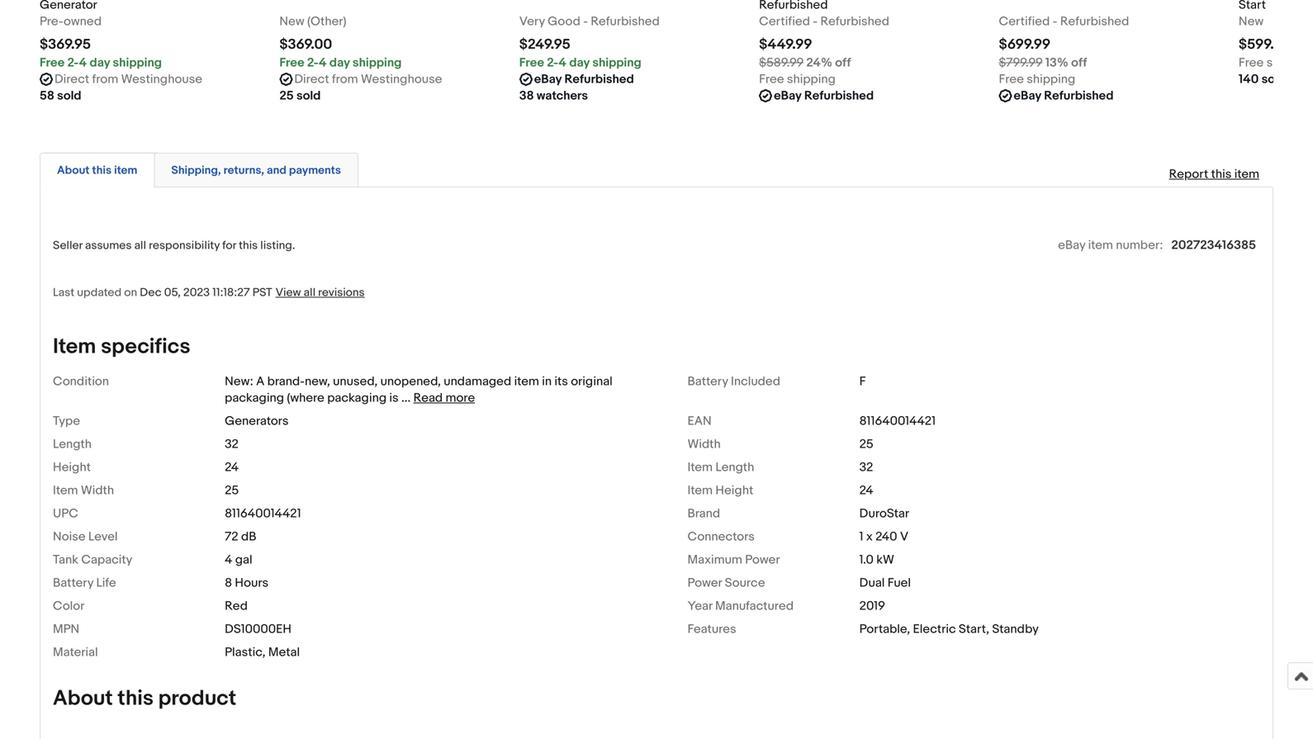 Task type: describe. For each thing, give the bounding box(es) containing it.
refurbished inside certified - refurbished $699.99 $799.99 13% off free shipping
[[1061, 14, 1130, 29]]

portable,
[[860, 622, 911, 637]]

new:
[[225, 374, 253, 389]]

this for about this product
[[118, 686, 154, 712]]

0 vertical spatial width
[[688, 437, 721, 452]]

$369.95 text field
[[40, 36, 91, 53]]

38 watchers text field
[[520, 87, 588, 104]]

plastic,
[[225, 645, 266, 660]]

24%
[[807, 55, 833, 70]]

about this item button
[[57, 163, 137, 178]]

unopened,
[[381, 374, 441, 389]]

pre-
[[40, 14, 64, 29]]

2 direct from westinghouse text field from the left
[[294, 71, 442, 87]]

a
[[256, 374, 265, 389]]

1 vertical spatial length
[[716, 460, 755, 475]]

very good - refurbished $249.95 free 2-4 day shipping
[[520, 14, 660, 70]]

$699.99
[[999, 36, 1051, 53]]

1 from from the left
[[92, 72, 118, 87]]

type
[[53, 414, 80, 429]]

about for about this item
[[57, 163, 90, 177]]

this for about this item
[[92, 163, 112, 177]]

140 sold text field
[[1239, 71, 1287, 87]]

0 vertical spatial height
[[53, 460, 91, 475]]

westinghouse for first direct from westinghouse text box from right
[[361, 72, 442, 87]]

previous price $799.99 13% off text field
[[999, 54, 1088, 71]]

on
[[124, 286, 137, 300]]

day for $369.95
[[90, 55, 110, 70]]

is
[[390, 391, 399, 406]]

undamaged
[[444, 374, 512, 389]]

2 direct from the left
[[294, 72, 329, 87]]

New (Other) text field
[[280, 13, 347, 30]]

this for report this item
[[1212, 167, 1232, 182]]

capacity
[[81, 553, 132, 568]]

refurbished inside text box
[[565, 72, 634, 87]]

- for $699.99
[[1053, 14, 1058, 29]]

38
[[520, 88, 534, 103]]

2 direct from westinghouse from the left
[[294, 72, 442, 87]]

sold for 58 sold
[[57, 88, 81, 103]]

25 inside text box
[[280, 88, 294, 103]]

source
[[725, 576, 766, 591]]

32 for length
[[225, 437, 239, 452]]

ebay inside text box
[[534, 72, 562, 87]]

8
[[225, 576, 232, 591]]

power source
[[688, 576, 766, 591]]

item specifics
[[53, 334, 190, 360]]

Pre-owned text field
[[40, 13, 102, 30]]

color
[[53, 599, 85, 614]]

1 direct from westinghouse text field from the left
[[55, 71, 202, 87]]

1 packaging from the left
[[225, 391, 284, 406]]

new: a brand-new, unused, unopened, undamaged item in its original packaging (where packaging is ...
[[225, 374, 613, 406]]

metal
[[268, 645, 300, 660]]

in
[[542, 374, 552, 389]]

$599.99
[[1239, 36, 1291, 53]]

Free shipping text field
[[1239, 54, 1314, 71]]

240
[[876, 530, 898, 544]]

ebay left number:
[[1059, 238, 1086, 253]]

2 packaging from the left
[[327, 391, 387, 406]]

32 for item length
[[860, 460, 874, 475]]

2 free shipping text field from the left
[[999, 71, 1076, 87]]

shipping inside pre-owned $369.95 free 2-4 day shipping
[[113, 55, 162, 70]]

811640014421 for ean
[[860, 414, 936, 429]]

year manufactured
[[688, 599, 794, 614]]

0 horizontal spatial length
[[53, 437, 92, 452]]

$449.99 text field
[[760, 36, 813, 53]]

72
[[225, 530, 239, 544]]

good
[[548, 14, 581, 29]]

Very Good - Refurbished text field
[[520, 13, 660, 30]]

refurbished down 13%
[[1045, 88, 1114, 103]]

item length
[[688, 460, 755, 475]]

battery included
[[688, 374, 781, 389]]

number:
[[1117, 238, 1164, 253]]

portable, electric start, standby
[[860, 622, 1039, 637]]

electric
[[913, 622, 957, 637]]

read more button
[[414, 391, 475, 406]]

1.0 kw
[[860, 553, 895, 568]]

tank capacity
[[53, 553, 132, 568]]

plastic, metal
[[225, 645, 300, 660]]

item inside new: a brand-new, unused, unopened, undamaged item in its original packaging (where packaging is ...
[[514, 374, 539, 389]]

free inside certified - refurbished $449.99 $589.99 24% off free shipping
[[760, 72, 785, 87]]

4 inside new (other) $369.00 free 2-4 day shipping
[[319, 55, 327, 70]]

$599.99 text field
[[1239, 36, 1291, 53]]

owned
[[64, 14, 102, 29]]

pst
[[253, 286, 272, 300]]

shipping inside the very good - refurbished $249.95 free 2-4 day shipping
[[593, 55, 642, 70]]

$449.99
[[760, 36, 813, 53]]

25 for width
[[860, 437, 874, 452]]

0 horizontal spatial ebay refurbished
[[534, 72, 634, 87]]

- for $449.99
[[813, 14, 818, 29]]

1 x 240 v
[[860, 530, 909, 544]]

certified - refurbished $699.99 $799.99 13% off free shipping
[[999, 14, 1130, 87]]

$369.00
[[280, 36, 332, 53]]

24 for height
[[225, 460, 239, 475]]

new for $599.99
[[1239, 14, 1264, 29]]

day for $369.00
[[330, 55, 350, 70]]

free inside new $599.99 free shipping 140 sold
[[1239, 55, 1265, 70]]

battery for battery included
[[688, 374, 729, 389]]

shipping,
[[171, 163, 221, 177]]

38 watchers
[[520, 88, 588, 103]]

brand
[[688, 506, 721, 521]]

1 free 2-4 day shipping text field from the left
[[40, 54, 162, 71]]

red
[[225, 599, 248, 614]]

assumes
[[85, 239, 132, 253]]

gal
[[235, 553, 253, 568]]

generators
[[225, 414, 289, 429]]

sold for 25 sold
[[297, 88, 321, 103]]

new $599.99 free shipping 140 sold
[[1239, 14, 1314, 87]]

durostar
[[860, 506, 910, 521]]

shipping inside certified - refurbished $699.99 $799.99 13% off free shipping
[[1027, 72, 1076, 87]]

202723416385
[[1172, 238, 1257, 253]]

sold inside new $599.99 free shipping 140 sold
[[1262, 72, 1287, 87]]

watchers
[[537, 88, 588, 103]]

4 inside the very good - refurbished $249.95 free 2-4 day shipping
[[559, 55, 567, 70]]

8 hours
[[225, 576, 269, 591]]

refurbished inside the very good - refurbished $249.95 free 2-4 day shipping
[[591, 14, 660, 29]]

72 db
[[225, 530, 257, 544]]

certified - refurbished $449.99 $589.99 24% off free shipping
[[760, 14, 890, 87]]

1 direct from westinghouse from the left
[[55, 72, 202, 87]]

free inside the very good - refurbished $249.95 free 2-4 day shipping
[[520, 55, 544, 70]]

New text field
[[1239, 13, 1264, 30]]

responsibility
[[149, 239, 220, 253]]

free inside certified - refurbished $699.99 $799.99 13% off free shipping
[[999, 72, 1025, 87]]

2019
[[860, 599, 886, 614]]

shipping inside new $599.99 free shipping 140 sold
[[1267, 55, 1314, 70]]

day inside the very good - refurbished $249.95 free 2-4 day shipping
[[570, 55, 590, 70]]

item height
[[688, 483, 754, 498]]

shipping, returns, and payments button
[[171, 163, 341, 178]]

upc
[[53, 506, 78, 521]]



Task type: vqa. For each thing, say whether or not it's contained in the screenshot.


Task type: locate. For each thing, give the bounding box(es) containing it.
certified
[[760, 14, 811, 29], [999, 14, 1051, 29]]

f
[[860, 374, 866, 389]]

4 down $369.95 text box
[[79, 55, 87, 70]]

condition
[[53, 374, 109, 389]]

811640014421 for upc
[[225, 506, 301, 521]]

0 horizontal spatial sold
[[57, 88, 81, 103]]

1 horizontal spatial day
[[330, 55, 350, 70]]

1 horizontal spatial direct
[[294, 72, 329, 87]]

standby
[[993, 622, 1039, 637]]

seller assumes all responsibility for this listing.
[[53, 239, 295, 253]]

day down $369.00 text box
[[330, 55, 350, 70]]

2 horizontal spatial sold
[[1262, 72, 1287, 87]]

sold down free 2-4 day shipping text box
[[297, 88, 321, 103]]

battery for battery life
[[53, 576, 94, 591]]

0 vertical spatial battery
[[688, 374, 729, 389]]

25 up 72
[[225, 483, 239, 498]]

sold right the 58 at the left of the page
[[57, 88, 81, 103]]

811640014421 down f
[[860, 414, 936, 429]]

kw
[[877, 553, 895, 568]]

3 2- from the left
[[547, 55, 559, 70]]

direct from westinghouse
[[55, 72, 202, 87], [294, 72, 442, 87]]

ebay refurbished
[[534, 72, 634, 87], [774, 88, 874, 103], [1014, 88, 1114, 103]]

24 up 'durostar'
[[860, 483, 874, 498]]

2- down $369.00
[[307, 55, 319, 70]]

58 sold
[[40, 88, 81, 103]]

off right 24%
[[836, 55, 851, 70]]

very
[[520, 14, 545, 29]]

0 vertical spatial length
[[53, 437, 92, 452]]

0 horizontal spatial 25
[[225, 483, 239, 498]]

1.0
[[860, 553, 874, 568]]

width down ean
[[688, 437, 721, 452]]

item right report
[[1235, 167, 1260, 182]]

1 vertical spatial 25
[[860, 437, 874, 452]]

$249.95 text field
[[520, 36, 571, 53]]

1 horizontal spatial free 2-4 day shipping text field
[[520, 54, 642, 71]]

1 horizontal spatial 811640014421
[[860, 414, 936, 429]]

length down "type"
[[53, 437, 92, 452]]

off inside certified - refurbished $449.99 $589.99 24% off free shipping
[[836, 55, 851, 70]]

its
[[555, 374, 568, 389]]

certified for $699.99
[[999, 14, 1051, 29]]

free
[[40, 55, 65, 70], [280, 55, 305, 70], [520, 55, 544, 70], [1239, 55, 1265, 70], [760, 72, 785, 87], [999, 72, 1025, 87]]

about
[[57, 163, 90, 177], [53, 686, 113, 712]]

2 horizontal spatial -
[[1053, 14, 1058, 29]]

2- for $369.00
[[307, 55, 319, 70]]

1 westinghouse from the left
[[121, 72, 202, 87]]

- right good
[[584, 14, 588, 29]]

13%
[[1046, 55, 1069, 70]]

4 gal
[[225, 553, 253, 568]]

mpn
[[53, 622, 79, 637]]

(other)
[[307, 14, 347, 29]]

item for item width
[[53, 483, 78, 498]]

payments
[[289, 163, 341, 177]]

0 horizontal spatial direct from westinghouse
[[55, 72, 202, 87]]

refurbished down the very good - refurbished $249.95 free 2-4 day shipping
[[565, 72, 634, 87]]

battery life
[[53, 576, 116, 591]]

1 horizontal spatial 24
[[860, 483, 874, 498]]

last
[[53, 286, 74, 300]]

0 horizontal spatial from
[[92, 72, 118, 87]]

1 vertical spatial 32
[[860, 460, 874, 475]]

db
[[241, 530, 257, 544]]

25 down $369.00 text box
[[280, 88, 294, 103]]

0 horizontal spatial packaging
[[225, 391, 284, 406]]

new up $369.00 text box
[[280, 14, 305, 29]]

0 horizontal spatial ebay refurbished text field
[[774, 87, 874, 104]]

25 sold text field
[[280, 87, 321, 104]]

this right for
[[239, 239, 258, 253]]

free down $369.00
[[280, 55, 305, 70]]

free 2-4 day shipping text field up watchers
[[520, 54, 642, 71]]

1 horizontal spatial battery
[[688, 374, 729, 389]]

item width
[[53, 483, 114, 498]]

0 vertical spatial 24
[[225, 460, 239, 475]]

1 certified from the left
[[760, 14, 811, 29]]

tab list containing about this item
[[40, 149, 1274, 187]]

item inside about this item button
[[114, 163, 137, 177]]

year
[[688, 599, 713, 614]]

1 horizontal spatial -
[[813, 14, 818, 29]]

ebay refurbished down 13%
[[1014, 88, 1114, 103]]

4 inside pre-owned $369.95 free 2-4 day shipping
[[79, 55, 87, 70]]

1 vertical spatial power
[[688, 576, 722, 591]]

2 off from the left
[[1072, 55, 1088, 70]]

1 off from the left
[[836, 55, 851, 70]]

ebay down $799.99 at right top
[[1014, 88, 1042, 103]]

power up source at the bottom right of the page
[[746, 553, 780, 568]]

direct up 25 sold
[[294, 72, 329, 87]]

new,
[[305, 374, 330, 389]]

seller
[[53, 239, 83, 253]]

this left product
[[118, 686, 154, 712]]

1 vertical spatial battery
[[53, 576, 94, 591]]

refurbished up 13%
[[1061, 14, 1130, 29]]

item for item length
[[688, 460, 713, 475]]

0 horizontal spatial certified
[[760, 14, 811, 29]]

1 horizontal spatial certified
[[999, 14, 1051, 29]]

58
[[40, 88, 54, 103]]

0 horizontal spatial day
[[90, 55, 110, 70]]

2 free 2-4 day shipping text field from the left
[[520, 54, 642, 71]]

2 horizontal spatial 2-
[[547, 55, 559, 70]]

811640014421
[[860, 414, 936, 429], [225, 506, 301, 521]]

this up assumes
[[92, 163, 112, 177]]

off
[[836, 55, 851, 70], [1072, 55, 1088, 70]]

about inside button
[[57, 163, 90, 177]]

2 day from the left
[[330, 55, 350, 70]]

height down item length
[[716, 483, 754, 498]]

width up level
[[81, 483, 114, 498]]

about for about this product
[[53, 686, 113, 712]]

2 2- from the left
[[307, 55, 319, 70]]

58 sold text field
[[40, 87, 81, 104]]

certified inside certified - refurbished $699.99 $799.99 13% off free shipping
[[999, 14, 1051, 29]]

811640014421 up db
[[225, 506, 301, 521]]

1 vertical spatial 811640014421
[[225, 506, 301, 521]]

2 ebay refurbished text field from the left
[[1014, 87, 1114, 104]]

features
[[688, 622, 737, 637]]

0 horizontal spatial direct
[[55, 72, 89, 87]]

1 horizontal spatial free shipping text field
[[999, 71, 1076, 87]]

all right view
[[304, 286, 316, 300]]

0 horizontal spatial 32
[[225, 437, 239, 452]]

1 horizontal spatial all
[[304, 286, 316, 300]]

westinghouse down pre-owned $369.95 free 2-4 day shipping
[[121, 72, 202, 87]]

0 horizontal spatial free 2-4 day shipping text field
[[40, 54, 162, 71]]

0 horizontal spatial new
[[280, 14, 305, 29]]

1 vertical spatial 24
[[860, 483, 874, 498]]

1 direct from the left
[[55, 72, 89, 87]]

manufactured
[[716, 599, 794, 614]]

shipping inside new (other) $369.00 free 2-4 day shipping
[[353, 55, 402, 70]]

2- inside new (other) $369.00 free 2-4 day shipping
[[307, 55, 319, 70]]

item left shipping,
[[114, 163, 137, 177]]

refurbished inside certified - refurbished $449.99 $589.99 24% off free shipping
[[821, 14, 890, 29]]

report this item link
[[1162, 158, 1268, 190]]

(where
[[287, 391, 325, 406]]

westinghouse down free 2-4 day shipping text box
[[361, 72, 442, 87]]

2- down '$249.95'
[[547, 55, 559, 70]]

unused,
[[333, 374, 378, 389]]

original
[[571, 374, 613, 389]]

2 certified from the left
[[999, 14, 1051, 29]]

1 horizontal spatial width
[[688, 437, 721, 452]]

1 horizontal spatial 32
[[860, 460, 874, 475]]

1 horizontal spatial 2-
[[307, 55, 319, 70]]

0 horizontal spatial westinghouse
[[121, 72, 202, 87]]

noise
[[53, 530, 86, 544]]

1 free shipping text field from the left
[[760, 71, 836, 87]]

off for $699.99
[[1072, 55, 1088, 70]]

shipping, returns, and payments
[[171, 163, 341, 177]]

ebay down $589.99
[[774, 88, 802, 103]]

direct from westinghouse text field down new (other) $369.00 free 2-4 day shipping
[[294, 71, 442, 87]]

item inside report this item 'link'
[[1235, 167, 1260, 182]]

0 vertical spatial 32
[[225, 437, 239, 452]]

specifics
[[101, 334, 190, 360]]

revisions
[[318, 286, 365, 300]]

certified up the $699.99 text box
[[999, 14, 1051, 29]]

ebay up 38 watchers in the left of the page
[[534, 72, 562, 87]]

refurbished down 24%
[[805, 88, 874, 103]]

about this product
[[53, 686, 236, 712]]

eBay Refurbished text field
[[534, 71, 634, 87]]

2 horizontal spatial 25
[[860, 437, 874, 452]]

- inside certified - refurbished $699.99 $799.99 13% off free shipping
[[1053, 14, 1058, 29]]

direct from westinghouse text field down pre-owned $369.95 free 2-4 day shipping
[[55, 71, 202, 87]]

05,
[[164, 286, 181, 300]]

11:18:27
[[213, 286, 250, 300]]

0 horizontal spatial direct from westinghouse text field
[[55, 71, 202, 87]]

pre-owned $369.95 free 2-4 day shipping
[[40, 14, 162, 70]]

item for item height
[[688, 483, 713, 498]]

2 new from the left
[[1239, 14, 1264, 29]]

Certified - Refurbished text field
[[760, 13, 890, 30]]

0 horizontal spatial 24
[[225, 460, 239, 475]]

4
[[79, 55, 87, 70], [319, 55, 327, 70], [559, 55, 567, 70], [225, 553, 233, 568]]

1 horizontal spatial direct from westinghouse
[[294, 72, 442, 87]]

1 new from the left
[[280, 14, 305, 29]]

this inside 'link'
[[1212, 167, 1232, 182]]

refurbished right good
[[591, 14, 660, 29]]

included
[[731, 374, 781, 389]]

Certified - Refurbished text field
[[999, 13, 1130, 30]]

3 - from the left
[[1053, 14, 1058, 29]]

power up year
[[688, 576, 722, 591]]

ebay refurbished down 24%
[[774, 88, 874, 103]]

1 horizontal spatial 25
[[280, 88, 294, 103]]

Free shipping text field
[[760, 71, 836, 87], [999, 71, 1076, 87]]

sold down free shipping text box
[[1262, 72, 1287, 87]]

item for item specifics
[[53, 334, 96, 360]]

free 2-4 day shipping text field down $369.95
[[40, 54, 162, 71]]

1 2- from the left
[[67, 55, 79, 70]]

more
[[446, 391, 475, 406]]

1 horizontal spatial length
[[716, 460, 755, 475]]

- up 24%
[[813, 14, 818, 29]]

direct up the '58 sold'
[[55, 72, 89, 87]]

24 for item height
[[860, 483, 874, 498]]

1 horizontal spatial westinghouse
[[361, 72, 442, 87]]

item up upc
[[53, 483, 78, 498]]

0 horizontal spatial battery
[[53, 576, 94, 591]]

maximum power
[[688, 553, 780, 568]]

...
[[402, 391, 411, 406]]

battery up ean
[[688, 374, 729, 389]]

- up 13%
[[1053, 14, 1058, 29]]

32 up 'durostar'
[[860, 460, 874, 475]]

this inside button
[[92, 163, 112, 177]]

free up 140
[[1239, 55, 1265, 70]]

Direct from Westinghouse text field
[[55, 71, 202, 87], [294, 71, 442, 87]]

2- down $369.95 text box
[[67, 55, 79, 70]]

new inside new (other) $369.00 free 2-4 day shipping
[[280, 14, 305, 29]]

ebay refurbished text field down 24%
[[774, 87, 874, 104]]

- inside certified - refurbished $449.99 $589.99 24% off free shipping
[[813, 14, 818, 29]]

report this item
[[1170, 167, 1260, 182]]

Free 2-4 day shipping text field
[[40, 54, 162, 71], [520, 54, 642, 71]]

day inside pre-owned $369.95 free 2-4 day shipping
[[90, 55, 110, 70]]

free down '$249.95'
[[520, 55, 544, 70]]

1 horizontal spatial height
[[716, 483, 754, 498]]

certified for $449.99
[[760, 14, 811, 29]]

1 vertical spatial width
[[81, 483, 114, 498]]

25 down f
[[860, 437, 874, 452]]

hours
[[235, 576, 269, 591]]

0 horizontal spatial -
[[584, 14, 588, 29]]

read
[[414, 391, 443, 406]]

dec
[[140, 286, 162, 300]]

eBay Refurbished text field
[[774, 87, 874, 104], [1014, 87, 1114, 104]]

1 ebay refurbished text field from the left
[[774, 87, 874, 104]]

32 down generators
[[225, 437, 239, 452]]

1 horizontal spatial packaging
[[327, 391, 387, 406]]

2- inside pre-owned $369.95 free 2-4 day shipping
[[67, 55, 79, 70]]

4 down $369.00
[[319, 55, 327, 70]]

0 horizontal spatial width
[[81, 483, 114, 498]]

about this item
[[57, 163, 137, 177]]

4 down '$249.95'
[[559, 55, 567, 70]]

off inside certified - refurbished $699.99 $799.99 13% off free shipping
[[1072, 55, 1088, 70]]

item up condition
[[53, 334, 96, 360]]

refurbished up 24%
[[821, 14, 890, 29]]

item left number:
[[1089, 238, 1114, 253]]

updated
[[77, 286, 122, 300]]

height up item width at the left of the page
[[53, 460, 91, 475]]

free shipping text field down $799.99 at right top
[[999, 71, 1076, 87]]

new (other) $369.00 free 2-4 day shipping
[[280, 14, 402, 70]]

free down $589.99
[[760, 72, 785, 87]]

free down $799.99 at right top
[[999, 72, 1025, 87]]

0 horizontal spatial free shipping text field
[[760, 71, 836, 87]]

24 down generators
[[225, 460, 239, 475]]

0 horizontal spatial height
[[53, 460, 91, 475]]

1 vertical spatial all
[[304, 286, 316, 300]]

2 westinghouse from the left
[[361, 72, 442, 87]]

x
[[867, 530, 873, 544]]

- inside the very good - refurbished $249.95 free 2-4 day shipping
[[584, 14, 588, 29]]

0 horizontal spatial 811640014421
[[225, 506, 301, 521]]

2 from from the left
[[332, 72, 358, 87]]

1 horizontal spatial from
[[332, 72, 358, 87]]

1 vertical spatial height
[[716, 483, 754, 498]]

from down pre-owned $369.95 free 2-4 day shipping
[[92, 72, 118, 87]]

last updated on dec 05, 2023 11:18:27 pst view all revisions
[[53, 286, 365, 300]]

32
[[225, 437, 239, 452], [860, 460, 874, 475]]

$249.95
[[520, 36, 571, 53]]

ebay refurbished text field down 13%
[[1014, 87, 1114, 104]]

0 horizontal spatial 2-
[[67, 55, 79, 70]]

from down free 2-4 day shipping text box
[[332, 72, 358, 87]]

width
[[688, 437, 721, 452], [81, 483, 114, 498]]

1 horizontal spatial power
[[746, 553, 780, 568]]

free down $369.95 text box
[[40, 55, 65, 70]]

about down material
[[53, 686, 113, 712]]

1 day from the left
[[90, 55, 110, 70]]

packaging down the a in the bottom of the page
[[225, 391, 284, 406]]

25 for item width
[[225, 483, 239, 498]]

2 horizontal spatial ebay refurbished
[[1014, 88, 1114, 103]]

0 vertical spatial about
[[57, 163, 90, 177]]

product
[[158, 686, 236, 712]]

item left in
[[514, 374, 539, 389]]

item up brand
[[688, 483, 713, 498]]

4 left gal
[[225, 553, 233, 568]]

free shipping text field down $589.99
[[760, 71, 836, 87]]

1 horizontal spatial new
[[1239, 14, 1264, 29]]

1 horizontal spatial ebay refurbished text field
[[1014, 87, 1114, 104]]

ebay refurbished up watchers
[[534, 72, 634, 87]]

1 horizontal spatial direct from westinghouse text field
[[294, 71, 442, 87]]

0 vertical spatial 811640014421
[[860, 414, 936, 429]]

off right 13%
[[1072, 55, 1088, 70]]

free inside new (other) $369.00 free 2-4 day shipping
[[280, 55, 305, 70]]

certified up "$449.99" text field
[[760, 14, 811, 29]]

new for (other)
[[280, 14, 305, 29]]

returns,
[[224, 163, 264, 177]]

1 horizontal spatial sold
[[297, 88, 321, 103]]

brand-
[[267, 374, 305, 389]]

2- inside the very good - refurbished $249.95 free 2-4 day shipping
[[547, 55, 559, 70]]

this right report
[[1212, 167, 1232, 182]]

v
[[901, 530, 909, 544]]

day down $369.95
[[90, 55, 110, 70]]

life
[[96, 576, 116, 591]]

0 vertical spatial all
[[134, 239, 146, 253]]

about up seller
[[57, 163, 90, 177]]

$369.95
[[40, 36, 91, 53]]

25
[[280, 88, 294, 103], [860, 437, 874, 452], [225, 483, 239, 498]]

new inside new $599.99 free shipping 140 sold
[[1239, 14, 1264, 29]]

packaging down unused,
[[327, 391, 387, 406]]

Free 2-4 day shipping text field
[[280, 54, 402, 71]]

previous price $589.99 24% off text field
[[760, 54, 851, 71]]

view all revisions link
[[272, 285, 365, 300]]

off for $449.99
[[836, 55, 851, 70]]

item up "item height"
[[688, 460, 713, 475]]

new up $599.99
[[1239, 14, 1264, 29]]

free inside pre-owned $369.95 free 2-4 day shipping
[[40, 55, 65, 70]]

$589.99
[[760, 55, 804, 70]]

battery
[[688, 374, 729, 389], [53, 576, 94, 591]]

1 - from the left
[[584, 14, 588, 29]]

0 horizontal spatial off
[[836, 55, 851, 70]]

item
[[53, 334, 96, 360], [688, 460, 713, 475], [53, 483, 78, 498], [688, 483, 713, 498]]

westinghouse for 2nd direct from westinghouse text box from the right
[[121, 72, 202, 87]]

1
[[860, 530, 864, 544]]

2 horizontal spatial day
[[570, 55, 590, 70]]

2 - from the left
[[813, 14, 818, 29]]

all right assumes
[[134, 239, 146, 253]]

day up ebay refurbished text box
[[570, 55, 590, 70]]

3 day from the left
[[570, 55, 590, 70]]

certified inside certified - refurbished $449.99 $589.99 24% off free shipping
[[760, 14, 811, 29]]

0 vertical spatial power
[[746, 553, 780, 568]]

$799.99
[[999, 55, 1043, 70]]

direct from westinghouse down pre-owned $369.95 free 2-4 day shipping
[[55, 72, 202, 87]]

day inside new (other) $369.00 free 2-4 day shipping
[[330, 55, 350, 70]]

2 vertical spatial 25
[[225, 483, 239, 498]]

ebay item number: 202723416385
[[1059, 238, 1257, 253]]

1 horizontal spatial off
[[1072, 55, 1088, 70]]

140
[[1239, 72, 1260, 87]]

1 horizontal spatial ebay refurbished
[[774, 88, 874, 103]]

direct from westinghouse down free 2-4 day shipping text box
[[294, 72, 442, 87]]

tab list
[[40, 149, 1274, 187]]

0 horizontal spatial power
[[688, 576, 722, 591]]

2- for $369.95
[[67, 55, 79, 70]]

0 vertical spatial 25
[[280, 88, 294, 103]]

0 horizontal spatial all
[[134, 239, 146, 253]]

$699.99 text field
[[999, 36, 1051, 53]]

maximum
[[688, 553, 743, 568]]

read more
[[414, 391, 475, 406]]

shipping inside certified - refurbished $449.99 $589.99 24% off free shipping
[[787, 72, 836, 87]]

battery up color
[[53, 576, 94, 591]]

length up "item height"
[[716, 460, 755, 475]]

$369.00 text field
[[280, 36, 332, 53]]

1 vertical spatial about
[[53, 686, 113, 712]]



